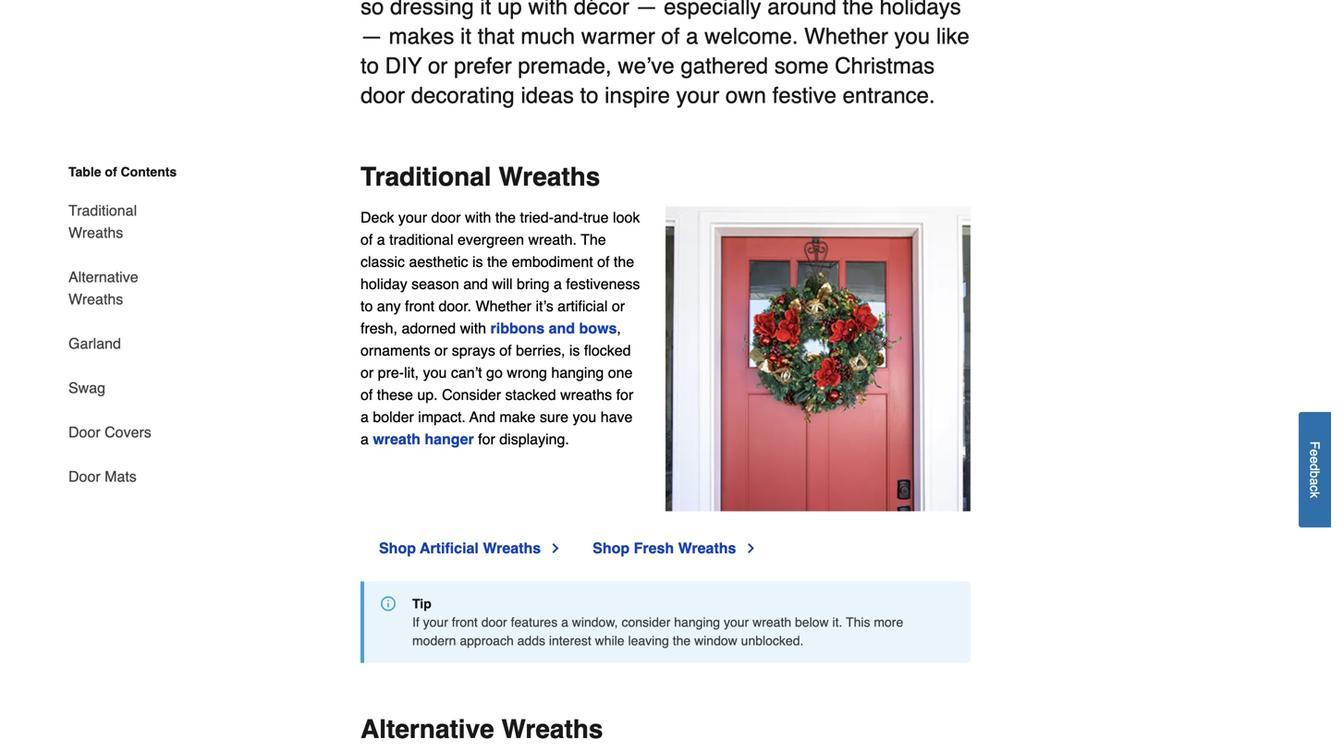 Task type: describe. For each thing, give the bounding box(es) containing it.
deck your door with the tried-and-true look of a traditional evergreen wreath. the classic aesthetic is the embodiment of the holiday season and will bring a festiveness to any front door. whether it's artificial or fresh, adorned with
[[361, 209, 640, 337]]

wreaths right artificial
[[483, 540, 541, 557]]

a left bolder
[[361, 409, 369, 426]]

and
[[470, 409, 496, 426]]

d
[[1308, 464, 1323, 471]]

1 horizontal spatial traditional wreaths
[[361, 162, 600, 192]]

contents
[[121, 165, 177, 179]]

is inside deck your door with the tried-and-true look of a traditional evergreen wreath. the classic aesthetic is the embodiment of the holiday season and will bring a festiveness to any front door. whether it's artificial or fresh, adorned with
[[472, 254, 483, 271]]

it.
[[833, 615, 843, 630]]

wreaths inside "link"
[[68, 224, 123, 241]]

consider
[[622, 615, 671, 630]]

swag
[[68, 380, 105, 397]]

shop fresh wreaths link
[[593, 538, 759, 560]]

pre-
[[378, 364, 404, 382]]

wreath inside tip if your front door features a window, consider hanging your wreath below it. this more modern approach adds interest while leaving the window unblocked.
[[753, 615, 792, 630]]

season
[[412, 276, 459, 293]]

classic
[[361, 254, 405, 271]]

window,
[[572, 615, 618, 630]]

door inside deck your door with the tried-and-true look of a traditional evergreen wreath. the classic aesthetic is the embodiment of the holiday season and will bring a festiveness to any front door. whether it's artificial or fresh, adorned with
[[431, 209, 461, 226]]

while
[[595, 634, 625, 649]]

wreaths
[[560, 387, 612, 404]]

ribbons and bows
[[491, 320, 617, 337]]

this
[[846, 615, 871, 630]]

have
[[601, 409, 633, 426]]

can't
[[451, 364, 482, 382]]

berries,
[[516, 342, 565, 359]]

for inside , ornaments or sprays of berries, is flocked or pre-lit, you can't go wrong hanging one of these up. consider stacked wreaths for a bolder impact. and make sure you have a
[[616, 387, 634, 404]]

wreath.
[[528, 231, 577, 248]]

stacked
[[505, 387, 556, 404]]

door covers
[[68, 424, 151, 441]]

whether
[[476, 298, 532, 315]]

artificial
[[420, 540, 479, 557]]

one
[[608, 364, 633, 382]]

hanging inside tip if your front door features a window, consider hanging your wreath below it. this more modern approach adds interest while leaving the window unblocked.
[[674, 615, 720, 630]]

adorned
[[402, 320, 456, 337]]

unblocked.
[[741, 634, 804, 649]]

artificial
[[558, 298, 608, 315]]

alternative wreaths link
[[68, 255, 192, 322]]

and-
[[554, 209, 583, 226]]

up.
[[417, 387, 438, 404]]

impact.
[[418, 409, 466, 426]]

is inside , ornaments or sprays of berries, is flocked or pre-lit, you can't go wrong hanging one of these up. consider stacked wreaths for a bolder impact. and make sure you have a
[[569, 342, 580, 359]]

or inside deck your door with the tried-and-true look of a traditional evergreen wreath. the classic aesthetic is the embodiment of the holiday season and will bring a festiveness to any front door. whether it's artificial or fresh, adorned with
[[612, 298, 625, 315]]

below
[[795, 615, 829, 630]]

shop for shop fresh wreaths
[[593, 540, 630, 557]]

of inside table of contents element
[[105, 165, 117, 179]]

to
[[361, 298, 373, 315]]

traditional
[[389, 231, 454, 248]]

0 vertical spatial you
[[423, 364, 447, 382]]

flocked
[[584, 342, 631, 359]]

your inside deck your door with the tried-and-true look of a traditional evergreen wreath. the classic aesthetic is the embodiment of the holiday season and will bring a festiveness to any front door. whether it's artificial or fresh, adorned with
[[398, 209, 427, 226]]

any
[[377, 298, 401, 315]]

your up window
[[724, 615, 749, 630]]

tried-
[[520, 209, 554, 226]]

1 horizontal spatial alternative wreaths
[[361, 715, 603, 745]]

ornaments
[[361, 342, 431, 359]]

1 horizontal spatial and
[[549, 320, 575, 337]]

true
[[583, 209, 609, 226]]

the
[[581, 231, 606, 248]]

door for door mats
[[68, 468, 100, 485]]

1 vertical spatial you
[[573, 409, 597, 426]]

sprays
[[452, 342, 495, 359]]

adds
[[517, 634, 546, 649]]

f
[[1308, 442, 1323, 450]]

hanging inside , ornaments or sprays of berries, is flocked or pre-lit, you can't go wrong hanging one of these up. consider stacked wreaths for a bolder impact. and make sure you have a
[[551, 364, 604, 382]]

table of contents
[[68, 165, 177, 179]]

embodiment
[[512, 254, 593, 271]]

the up festiveness
[[614, 254, 634, 271]]

holiday
[[361, 276, 408, 293]]

front inside tip if your front door features a window, consider hanging your wreath below it. this more modern approach adds interest while leaving the window unblocked.
[[452, 615, 478, 630]]

a inside button
[[1308, 478, 1323, 486]]

f e e d b a c k
[[1308, 442, 1323, 498]]

and inside deck your door with the tried-and-true look of a traditional evergreen wreath. the classic aesthetic is the embodiment of the holiday season and will bring a festiveness to any front door. whether it's artificial or fresh, adorned with
[[463, 276, 488, 293]]

consider
[[442, 387, 501, 404]]

will
[[492, 276, 513, 293]]

c
[[1308, 486, 1323, 492]]

1 vertical spatial alternative
[[361, 715, 494, 745]]

garland
[[68, 335, 121, 352]]

door mats link
[[68, 455, 137, 488]]

wreaths up garland
[[68, 291, 123, 308]]

displaying.
[[500, 431, 569, 448]]

a left "wreath hanger" link
[[361, 431, 369, 448]]

approach
[[460, 634, 514, 649]]

window
[[695, 634, 738, 649]]

bolder
[[373, 409, 414, 426]]

k
[[1308, 492, 1323, 498]]

it's
[[536, 298, 554, 315]]

wreaths right fresh at bottom
[[678, 540, 736, 557]]

, ornaments or sprays of berries, is flocked or pre-lit, you can't go wrong hanging one of these up. consider stacked wreaths for a bolder impact. and make sure you have a
[[361, 320, 634, 448]]

ribbons
[[491, 320, 545, 337]]

wreaths up tried-
[[499, 162, 600, 192]]

modern
[[412, 634, 456, 649]]

go
[[486, 364, 503, 382]]



Task type: locate. For each thing, give the bounding box(es) containing it.
door up 'traditional'
[[431, 209, 461, 226]]

0 vertical spatial or
[[612, 298, 625, 315]]

1 horizontal spatial chevron right image
[[744, 541, 759, 556]]

wreath
[[373, 431, 421, 448], [753, 615, 792, 630]]

you
[[423, 364, 447, 382], [573, 409, 597, 426]]

shop artificial wreaths link
[[379, 538, 563, 560]]

for
[[616, 387, 634, 404], [478, 431, 495, 448]]

chevron right image inside shop fresh wreaths link
[[744, 541, 759, 556]]

alternative
[[68, 269, 138, 286], [361, 715, 494, 745]]

door
[[431, 209, 461, 226], [481, 615, 507, 630]]

wreath down bolder
[[373, 431, 421, 448]]

of left these
[[361, 387, 373, 404]]

sure
[[540, 409, 569, 426]]

1 vertical spatial for
[[478, 431, 495, 448]]

of down deck at the left top of the page
[[361, 231, 373, 248]]

alternative wreaths up garland
[[68, 269, 138, 308]]

door.
[[439, 298, 472, 315]]

2 vertical spatial or
[[361, 364, 374, 382]]

1 horizontal spatial door
[[481, 615, 507, 630]]

1 door from the top
[[68, 424, 100, 441]]

a up k
[[1308, 478, 1323, 486]]

0 vertical spatial alternative wreaths
[[68, 269, 138, 308]]

mats
[[105, 468, 137, 485]]

1 chevron right image from the left
[[548, 541, 563, 556]]

traditional wreaths link
[[68, 189, 192, 255]]

the inside tip if your front door features a window, consider hanging your wreath below it. this more modern approach adds interest while leaving the window unblocked.
[[673, 634, 691, 649]]

bring
[[517, 276, 550, 293]]

2 chevron right image from the left
[[744, 541, 759, 556]]

0 vertical spatial and
[[463, 276, 488, 293]]

2 e from the top
[[1308, 457, 1323, 464]]

traditional wreaths inside "link"
[[68, 202, 137, 241]]

of up go
[[500, 342, 512, 359]]

festiveness
[[566, 276, 640, 293]]

a up interest at the left
[[561, 615, 569, 630]]

1 vertical spatial front
[[452, 615, 478, 630]]

front
[[405, 298, 435, 315], [452, 615, 478, 630]]

covers
[[105, 424, 151, 441]]

table of contents element
[[54, 163, 192, 488]]

front up adorned
[[405, 298, 435, 315]]

1 horizontal spatial or
[[435, 342, 448, 359]]

chevron right image for shop fresh wreaths
[[744, 541, 759, 556]]

2 door from the top
[[68, 468, 100, 485]]

is down ribbons and bows link at top
[[569, 342, 580, 359]]

tip
[[412, 597, 432, 612]]

you up up.
[[423, 364, 447, 382]]

0 horizontal spatial shop
[[379, 540, 416, 557]]

chevron right image right the shop fresh wreaths
[[744, 541, 759, 556]]

alternative down the traditional wreaths "link"
[[68, 269, 138, 286]]

f e e d b a c k button
[[1299, 412, 1332, 528]]

or left pre-
[[361, 364, 374, 382]]

0 vertical spatial alternative
[[68, 269, 138, 286]]

e up "b"
[[1308, 457, 1323, 464]]

b
[[1308, 471, 1323, 478]]

e up d
[[1308, 450, 1323, 457]]

0 vertical spatial is
[[472, 254, 483, 271]]

of up festiveness
[[597, 254, 610, 271]]

with
[[465, 209, 491, 226], [460, 320, 486, 337]]

alternative wreaths
[[68, 269, 138, 308], [361, 715, 603, 745]]

1 horizontal spatial shop
[[593, 540, 630, 557]]

0 horizontal spatial door
[[431, 209, 461, 226]]

1 vertical spatial alternative wreaths
[[361, 715, 603, 745]]

wreath hanger link
[[373, 431, 474, 448]]

1 horizontal spatial traditional
[[361, 162, 492, 192]]

0 horizontal spatial traditional
[[68, 202, 137, 219]]

wrong
[[507, 364, 547, 382]]

traditional
[[361, 162, 492, 192], [68, 202, 137, 219]]

garland link
[[68, 322, 121, 366]]

shop for shop artificial wreaths
[[379, 540, 416, 557]]

traditional down table
[[68, 202, 137, 219]]

a down "embodiment"
[[554, 276, 562, 293]]

0 vertical spatial door
[[68, 424, 100, 441]]

door inside tip if your front door features a window, consider hanging your wreath below it. this more modern approach adds interest while leaving the window unblocked.
[[481, 615, 507, 630]]

a inside tip if your front door features a window, consider hanging your wreath below it. this more modern approach adds interest while leaving the window unblocked.
[[561, 615, 569, 630]]

shop left fresh at bottom
[[593, 540, 630, 557]]

tip if your front door features a window, consider hanging your wreath below it. this more modern approach adds interest while leaving the window unblocked.
[[412, 597, 904, 649]]

lit,
[[404, 364, 419, 382]]

1 shop from the left
[[379, 540, 416, 557]]

0 horizontal spatial or
[[361, 364, 374, 382]]

interest
[[549, 634, 592, 649]]

alternative down modern
[[361, 715, 494, 745]]

front up approach
[[452, 615, 478, 630]]

and
[[463, 276, 488, 293], [549, 320, 575, 337]]

shop
[[379, 540, 416, 557], [593, 540, 630, 557]]

fresh
[[634, 540, 674, 557]]

traditional wreaths down table
[[68, 202, 137, 241]]

chevron right image
[[548, 541, 563, 556], [744, 541, 759, 556]]

traditional wreaths up evergreen
[[361, 162, 600, 192]]

2 horizontal spatial or
[[612, 298, 625, 315]]

0 horizontal spatial is
[[472, 254, 483, 271]]

1 horizontal spatial is
[[569, 342, 580, 359]]

1 horizontal spatial front
[[452, 615, 478, 630]]

chevron right image inside shop artificial wreaths link
[[548, 541, 563, 556]]

,
[[617, 320, 621, 337]]

for down and
[[478, 431, 495, 448]]

the up will
[[487, 254, 508, 271]]

look
[[613, 209, 640, 226]]

0 vertical spatial traditional wreaths
[[361, 162, 600, 192]]

for down one at the left
[[616, 387, 634, 404]]

1 vertical spatial traditional wreaths
[[68, 202, 137, 241]]

traditional up 'traditional'
[[361, 162, 492, 192]]

wreaths
[[499, 162, 600, 192], [68, 224, 123, 241], [68, 291, 123, 308], [483, 540, 541, 557], [678, 540, 736, 557], [502, 715, 603, 745]]

0 vertical spatial traditional
[[361, 162, 492, 192]]

of right table
[[105, 165, 117, 179]]

shop left artificial
[[379, 540, 416, 557]]

more
[[874, 615, 904, 630]]

alternative inside alternative wreaths link
[[68, 269, 138, 286]]

0 vertical spatial front
[[405, 298, 435, 315]]

1 horizontal spatial for
[[616, 387, 634, 404]]

0 horizontal spatial and
[[463, 276, 488, 293]]

or up ,
[[612, 298, 625, 315]]

hanging up wreaths
[[551, 364, 604, 382]]

0 horizontal spatial traditional wreaths
[[68, 202, 137, 241]]

features
[[511, 615, 558, 630]]

wreaths down table
[[68, 224, 123, 241]]

0 vertical spatial hanging
[[551, 364, 604, 382]]

of
[[105, 165, 117, 179], [361, 231, 373, 248], [597, 254, 610, 271], [500, 342, 512, 359], [361, 387, 373, 404]]

deck
[[361, 209, 394, 226]]

door up approach
[[481, 615, 507, 630]]

1 horizontal spatial hanging
[[674, 615, 720, 630]]

chevron right image up "features"
[[548, 541, 563, 556]]

or
[[612, 298, 625, 315], [435, 342, 448, 359], [361, 364, 374, 382]]

wreath up unblocked. at the right
[[753, 615, 792, 630]]

0 vertical spatial wreath
[[373, 431, 421, 448]]

1 vertical spatial is
[[569, 342, 580, 359]]

make
[[500, 409, 536, 426]]

1 vertical spatial door
[[481, 615, 507, 630]]

is down evergreen
[[472, 254, 483, 271]]

1 vertical spatial traditional
[[68, 202, 137, 219]]

1 vertical spatial door
[[68, 468, 100, 485]]

1 e from the top
[[1308, 450, 1323, 457]]

you down wreaths
[[573, 409, 597, 426]]

table
[[68, 165, 101, 179]]

an evergreen wreath decorated with red flowers, gold and red ornaments and pinecones on a red door. image
[[666, 207, 971, 512]]

wreaths down interest at the left
[[502, 715, 603, 745]]

bows
[[579, 320, 617, 337]]

door
[[68, 424, 100, 441], [68, 468, 100, 485]]

0 horizontal spatial you
[[423, 364, 447, 382]]

1 vertical spatial and
[[549, 320, 575, 337]]

0 horizontal spatial alternative wreaths
[[68, 269, 138, 308]]

hanger
[[425, 431, 474, 448]]

chevron right image for shop artificial wreaths
[[548, 541, 563, 556]]

aesthetic
[[409, 254, 468, 271]]

wreath hanger for displaying.
[[373, 431, 569, 448]]

0 vertical spatial door
[[431, 209, 461, 226]]

fresh,
[[361, 320, 398, 337]]

with up sprays
[[460, 320, 486, 337]]

0 vertical spatial for
[[616, 387, 634, 404]]

or down adorned
[[435, 342, 448, 359]]

alternative wreaths inside table of contents element
[[68, 269, 138, 308]]

hanging up window
[[674, 615, 720, 630]]

evergreen
[[458, 231, 524, 248]]

info image
[[381, 597, 396, 612]]

alternative wreaths down approach
[[361, 715, 603, 745]]

the up evergreen
[[495, 209, 516, 226]]

if
[[412, 615, 420, 630]]

door up door mats link
[[68, 424, 100, 441]]

1 horizontal spatial wreath
[[753, 615, 792, 630]]

0 vertical spatial with
[[465, 209, 491, 226]]

door mats
[[68, 468, 137, 485]]

hanging
[[551, 364, 604, 382], [674, 615, 720, 630]]

shop artificial wreaths
[[379, 540, 541, 557]]

door left mats
[[68, 468, 100, 485]]

1 vertical spatial hanging
[[674, 615, 720, 630]]

0 horizontal spatial wreath
[[373, 431, 421, 448]]

2 shop from the left
[[593, 540, 630, 557]]

with up evergreen
[[465, 209, 491, 226]]

shop fresh wreaths
[[593, 540, 736, 557]]

front inside deck your door with the tried-and-true look of a traditional evergreen wreath. the classic aesthetic is the embodiment of the holiday season and will bring a festiveness to any front door. whether it's artificial or fresh, adorned with
[[405, 298, 435, 315]]

0 horizontal spatial for
[[478, 431, 495, 448]]

and down it's
[[549, 320, 575, 337]]

0 horizontal spatial hanging
[[551, 364, 604, 382]]

is
[[472, 254, 483, 271], [569, 342, 580, 359]]

swag link
[[68, 366, 105, 411]]

and left will
[[463, 276, 488, 293]]

ribbons and bows link
[[491, 320, 617, 337]]

1 horizontal spatial you
[[573, 409, 597, 426]]

traditional inside "link"
[[68, 202, 137, 219]]

1 vertical spatial with
[[460, 320, 486, 337]]

0 horizontal spatial alternative
[[68, 269, 138, 286]]

0 horizontal spatial front
[[405, 298, 435, 315]]

1 horizontal spatial alternative
[[361, 715, 494, 745]]

your up 'traditional'
[[398, 209, 427, 226]]

a up classic on the left top of page
[[377, 231, 385, 248]]

1 vertical spatial wreath
[[753, 615, 792, 630]]

1 vertical spatial or
[[435, 342, 448, 359]]

0 horizontal spatial chevron right image
[[548, 541, 563, 556]]

these
[[377, 387, 413, 404]]

the right leaving
[[673, 634, 691, 649]]

your up modern
[[423, 615, 448, 630]]

door for door covers
[[68, 424, 100, 441]]

door covers link
[[68, 411, 151, 455]]



Task type: vqa. For each thing, say whether or not it's contained in the screenshot.
the "wreath hanger for displaying."
yes



